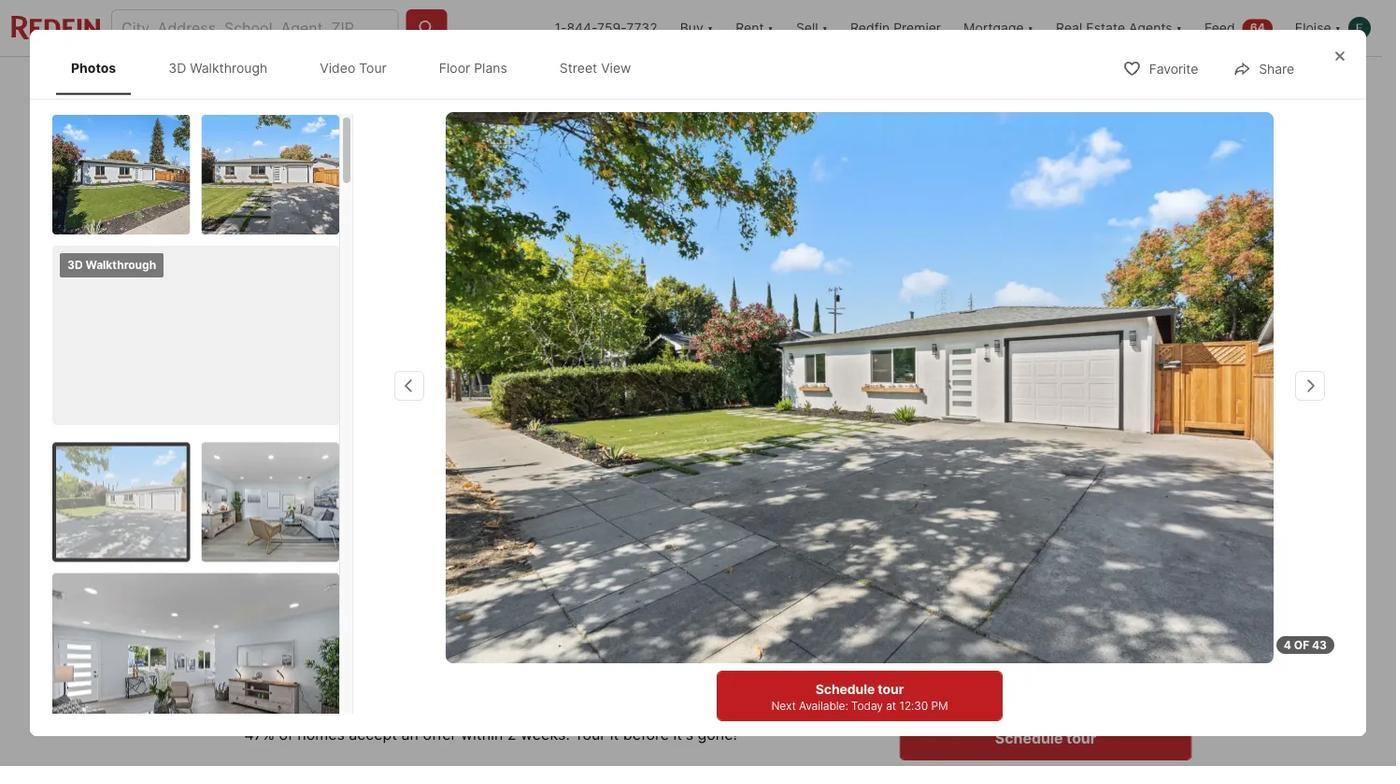 Task type: locate. For each thing, give the bounding box(es) containing it.
3d inside button
[[247, 451, 265, 467]]

0 horizontal spatial oct
[[942, 608, 966, 622]]

0 vertical spatial floor plans
[[439, 60, 507, 76]]

1757 hillsdale ave image
[[446, 112, 1274, 664]]

active link
[[283, 517, 329, 533]]

tab list
[[52, 41, 665, 95], [190, 57, 812, 106]]

tab list containing search
[[190, 57, 812, 106]]

is
[[314, 699, 327, 718]]

schedule inside 'schedule tour next available: today at 12:30 pm'
[[816, 682, 875, 697]]

oct inside tuesday 31 oct
[[1034, 608, 1058, 622]]

1 horizontal spatial street
[[653, 451, 692, 467]]

0 vertical spatial street
[[560, 60, 598, 76]]

tour in person
[[939, 670, 1018, 683]]

video button
[[373, 440, 468, 478]]

plans inside tab
[[474, 60, 507, 76]]

0 horizontal spatial 1
[[525, 595, 536, 621]]

1 horizontal spatial view
[[695, 451, 727, 467]]

tour inside 'tour via video chat' option
[[1074, 670, 1098, 683]]

None button
[[911, 546, 996, 634], [1004, 547, 1089, 633], [1096, 547, 1181, 633], [911, 546, 996, 634], [1004, 547, 1089, 633], [1096, 547, 1181, 633]]

before
[[623, 725, 669, 744]]

san
[[244, 699, 272, 718]]

accept
[[349, 725, 397, 744]]

home
[[1028, 515, 1087, 541]]

jose
[[276, 699, 311, 718]]

weeks.
[[521, 725, 570, 744]]

tuesday
[[1021, 557, 1072, 571]]

oct for 31
[[1034, 608, 1058, 622]]

video inside tab
[[320, 60, 356, 76]]

monday
[[929, 557, 978, 571]]

0 vertical spatial of
[[1295, 639, 1310, 652]]

0 horizontal spatial share
[[1141, 74, 1177, 90]]

0 vertical spatial schedule
[[816, 682, 875, 697]]

redfin premier button
[[840, 0, 953, 56]]

schedule tour
[[996, 729, 1097, 747]]

tour up monday
[[934, 515, 978, 541]]

street inside tab
[[560, 60, 598, 76]]

tax
[[620, 75, 639, 91]]

2 horizontal spatial 3d
[[247, 451, 265, 467]]

1 vertical spatial street
[[653, 451, 692, 467]]

1 vertical spatial plans
[[553, 451, 587, 467]]

property
[[438, 75, 491, 91]]

0 horizontal spatial of
[[279, 725, 293, 744]]

pm
[[932, 699, 949, 713]]

2 vertical spatial walkthrough
[[268, 451, 350, 467]]

hillsdale
[[228, 552, 291, 570]]

2 horizontal spatial tour
[[1067, 729, 1097, 747]]

of inside san jose is a hot market 47% of homes accept an offer within 2 weeks. tour it before it's gone!
[[279, 725, 293, 744]]

1757 hillsdale ave, san jose, ca 95124 image
[[190, 109, 892, 493], [900, 109, 1192, 297], [900, 305, 1192, 493]]

1-844-759-7732
[[555, 20, 658, 36]]

0 horizontal spatial street
[[560, 60, 598, 76]]

1 bath
[[525, 595, 558, 642]]

chat
[[1152, 670, 1175, 683]]

dialog
[[30, 30, 1367, 759]]

plans inside button
[[553, 451, 587, 467]]

san
[[331, 552, 362, 570]]

1 horizontal spatial of
[[1295, 639, 1310, 652]]

0 horizontal spatial schedule
[[816, 682, 875, 697]]

share button
[[1217, 49, 1311, 87], [1099, 62, 1192, 101]]

4
[[1284, 639, 1292, 652]]

list box
[[900, 653, 1192, 701]]

$1,098,000 est. $8,010 /mo get pre-approved
[[190, 595, 400, 641]]

next image
[[1170, 575, 1200, 605]]

3d walkthrough for 3d walkthrough button
[[247, 451, 350, 467]]

tour via video chat
[[1074, 670, 1175, 683]]

2 vertical spatial 3d
[[247, 451, 265, 467]]

2 oct from the left
[[1034, 608, 1058, 622]]

0 horizontal spatial floor plans
[[439, 60, 507, 76]]

tour inside video tour tab
[[359, 60, 387, 76]]

street
[[560, 60, 598, 76], [653, 451, 692, 467]]

of inside dialog
[[1295, 639, 1310, 652]]

1 horizontal spatial schedule
[[996, 729, 1063, 747]]

1 horizontal spatial 3d
[[168, 60, 186, 76]]

1
[[1132, 573, 1145, 606], [525, 595, 536, 621]]

0 horizontal spatial floor
[[439, 60, 470, 76]]

1 vertical spatial video
[[415, 451, 452, 467]]

video
[[320, 60, 356, 76], [415, 451, 452, 467]]

oct
[[942, 608, 966, 622], [1034, 608, 1058, 622]]

schedule inside button
[[996, 729, 1063, 747]]

floor plans inside tab
[[439, 60, 507, 76]]

/mo
[[259, 625, 283, 641]]

image image
[[52, 115, 190, 234], [201, 115, 339, 234], [52, 245, 339, 425], [202, 442, 339, 562], [56, 446, 187, 558], [52, 573, 339, 753]]

san jose
[[331, 552, 404, 570]]

1 horizontal spatial floor plans
[[518, 451, 587, 467]]

0 vertical spatial 3d walkthrough
[[168, 60, 268, 76]]

photos tab
[[56, 45, 131, 91]]

3d walkthrough inside 3d walkthrough button
[[247, 451, 350, 467]]

1 horizontal spatial share button
[[1217, 49, 1311, 87]]

schedule
[[816, 682, 875, 697], [996, 729, 1063, 747]]

0 horizontal spatial tour
[[878, 682, 904, 697]]

1 up bath link
[[525, 595, 536, 621]]

tour for go tour this home
[[934, 515, 978, 541]]

0 horizontal spatial street view
[[560, 60, 631, 76]]

map entry image
[[747, 515, 871, 639]]

1 horizontal spatial share
[[1260, 61, 1295, 77]]

oct inside monday 30 oct
[[942, 608, 966, 622]]

42 photos
[[1097, 451, 1162, 467]]

street view inside street view tab
[[560, 60, 631, 76]]

1 horizontal spatial video
[[415, 451, 452, 467]]

tour inside button
[[1067, 729, 1097, 747]]

0 horizontal spatial view
[[601, 60, 631, 76]]

0 horizontal spatial video
[[320, 60, 356, 76]]

of right 47%
[[279, 725, 293, 744]]

it
[[610, 725, 619, 744]]

0 vertical spatial floor
[[439, 60, 470, 76]]

1 vertical spatial view
[[695, 451, 727, 467]]

1 up 'nov'
[[1132, 573, 1145, 606]]

1 vertical spatial street view
[[653, 451, 727, 467]]

3d inside tab
[[168, 60, 186, 76]]

tour
[[934, 515, 978, 541], [878, 682, 904, 697], [1067, 729, 1097, 747]]

property details tab
[[417, 61, 557, 106]]

oct down 31 at the right bottom of page
[[1034, 608, 1058, 622]]

1 vertical spatial schedule
[[996, 729, 1063, 747]]

2 vertical spatial tour
[[1067, 729, 1097, 747]]

search
[[248, 75, 293, 91]]

street view
[[560, 60, 631, 76], [653, 451, 727, 467]]

walkthrough inside button
[[268, 451, 350, 467]]

tour for schedule tour next available: today at 12:30 pm
[[878, 682, 904, 697]]

video
[[1119, 670, 1149, 683]]

1 vertical spatial 3d
[[67, 258, 83, 272]]

tour down 'tour via video chat' option
[[1067, 729, 1097, 747]]

for sale - active
[[207, 517, 329, 533]]

1 horizontal spatial street view
[[653, 451, 727, 467]]

0 vertical spatial view
[[601, 60, 631, 76]]

beds
[[445, 623, 481, 642]]

0 vertical spatial street view
[[560, 60, 631, 76]]

844-
[[567, 20, 598, 36]]

1 horizontal spatial floor
[[518, 451, 550, 467]]

0 vertical spatial 3d
[[168, 60, 186, 76]]

an
[[402, 725, 419, 744]]

ave
[[295, 552, 322, 570]]

next
[[772, 699, 796, 713]]

street view button
[[611, 440, 742, 478]]

for
[[207, 517, 233, 533]]

street view tab
[[545, 45, 646, 91]]

1,060
[[607, 595, 666, 621]]

tab
[[706, 61, 797, 106]]

1 horizontal spatial tour
[[934, 515, 978, 541]]

photos
[[1117, 451, 1162, 467]]

1 vertical spatial floor plans
[[518, 451, 587, 467]]

tour
[[359, 60, 387, 76], [939, 670, 964, 683], [1074, 670, 1098, 683], [574, 725, 606, 744]]

3d walkthrough inside tab
[[168, 60, 268, 76]]

0 horizontal spatial 3d
[[67, 258, 83, 272]]

view inside button
[[695, 451, 727, 467]]

0 horizontal spatial plans
[[474, 60, 507, 76]]

get pre-approved link
[[286, 625, 400, 641]]

walkthrough inside tab
[[190, 60, 268, 76]]

of right 4
[[1295, 639, 1310, 652]]

pre-
[[312, 625, 340, 641]]

san jose is a hot market 47% of homes accept an offer within 2 weeks. tour it before it's gone!
[[244, 699, 738, 744]]

tour up at
[[878, 682, 904, 697]]

-
[[273, 517, 279, 533]]

3d
[[168, 60, 186, 76], [67, 258, 83, 272], [247, 451, 265, 467]]

oct for 30
[[942, 608, 966, 622]]

0 vertical spatial plans
[[474, 60, 507, 76]]

0 vertical spatial walkthrough
[[190, 60, 268, 76]]

2
[[508, 725, 517, 744]]

schedule up available:
[[816, 682, 875, 697]]

1 horizontal spatial plans
[[553, 451, 587, 467]]

1 horizontal spatial 1
[[1132, 573, 1145, 606]]

video tour
[[320, 60, 387, 76]]

within
[[461, 725, 503, 744]]

1 vertical spatial of
[[279, 725, 293, 744]]

0 vertical spatial tour
[[934, 515, 978, 541]]

0 vertical spatial video
[[320, 60, 356, 76]]

tour inside 'schedule tour next available: today at 12:30 pm'
[[878, 682, 904, 697]]

street inside button
[[653, 451, 692, 467]]

video inside button
[[415, 451, 452, 467]]

feed
[[1205, 20, 1236, 36]]

1 vertical spatial floor
[[518, 451, 550, 467]]

oct down "30"
[[942, 608, 966, 622]]

tour via video chat option
[[1036, 653, 1192, 701]]

3d for 3d walkthrough button
[[247, 451, 265, 467]]

3d walkthrough for tab list containing photos
[[168, 60, 268, 76]]

favorite
[[1150, 61, 1199, 77]]

sale & tax history tab
[[557, 61, 706, 106]]

1 vertical spatial tour
[[878, 682, 904, 697]]

1 oct from the left
[[942, 608, 966, 622]]

via
[[1101, 670, 1116, 683]]

2 vertical spatial 3d walkthrough
[[247, 451, 350, 467]]

1 horizontal spatial oct
[[1034, 608, 1058, 622]]

walkthrough
[[190, 60, 268, 76], [85, 258, 156, 272], [268, 451, 350, 467]]

floor plans
[[439, 60, 507, 76], [518, 451, 587, 467]]

schedule down person
[[996, 729, 1063, 747]]



Task type: vqa. For each thing, say whether or not it's contained in the screenshot.
Type. for Tram Station
no



Task type: describe. For each thing, give the bounding box(es) containing it.
sale
[[237, 517, 269, 533]]

gone!
[[698, 725, 738, 744]]

tour in person option
[[900, 653, 1036, 701]]

3 beds
[[445, 595, 481, 642]]

31
[[1031, 573, 1062, 606]]

view inside tab
[[601, 60, 631, 76]]

schedule for schedule tour
[[996, 729, 1063, 747]]

1 vertical spatial walkthrough
[[85, 258, 156, 272]]

video for video tour
[[320, 60, 356, 76]]

video tour tab
[[305, 45, 402, 91]]

sale & tax history
[[578, 75, 685, 91]]

$8,010
[[217, 625, 259, 641]]

,
[[322, 552, 327, 570]]

details
[[495, 75, 536, 91]]

get
[[286, 625, 309, 641]]

floor plans inside button
[[518, 451, 587, 467]]

today
[[852, 699, 883, 713]]

homes
[[298, 725, 345, 744]]

tuesday 31 oct
[[1021, 557, 1072, 622]]

42 photos button
[[1055, 440, 1178, 478]]

person
[[979, 670, 1018, 683]]

walkthrough for tab list containing photos
[[190, 60, 268, 76]]

1 vertical spatial 3d walkthrough
[[67, 258, 156, 272]]

1 inside wednesday 1 nov
[[1132, 573, 1145, 606]]

nov
[[1127, 608, 1151, 622]]

tour inside san jose is a hot market 47% of homes accept an offer within 2 weeks. tour it before it's gone!
[[574, 725, 606, 744]]

floor plans button
[[476, 440, 603, 478]]

offer
[[423, 725, 457, 744]]

95124
[[437, 552, 481, 570]]

sq
[[607, 624, 625, 642]]

3
[[445, 595, 459, 621]]

monday 30 oct
[[929, 557, 978, 622]]

search link
[[211, 72, 293, 94]]

favorite button
[[1108, 49, 1215, 87]]

7732
[[627, 20, 658, 36]]

ft
[[630, 624, 644, 642]]

&
[[608, 75, 616, 91]]

759-
[[598, 20, 627, 36]]

hot
[[342, 699, 367, 718]]

redfin premier
[[851, 20, 942, 36]]

schedule tour button
[[900, 716, 1192, 761]]

bath link
[[525, 623, 558, 642]]

submit search image
[[418, 19, 436, 37]]

premier
[[894, 20, 942, 36]]

1-
[[555, 20, 567, 36]]

1757 hillsdale ave ,
[[190, 552, 327, 570]]

12:30
[[900, 699, 929, 713]]

at
[[886, 699, 897, 713]]

overview tab
[[314, 61, 417, 106]]

overview
[[335, 75, 396, 91]]

user photo image
[[1349, 17, 1372, 39]]

3d for tab list containing photos
[[168, 60, 186, 76]]

history
[[643, 75, 685, 91]]

a
[[330, 699, 339, 718]]

1757
[[190, 552, 225, 570]]

est.
[[190, 625, 213, 641]]

list box containing tour in person
[[900, 653, 1192, 701]]

available:
[[799, 699, 849, 713]]

3d walkthrough tab
[[154, 45, 283, 91]]

floor plans tab
[[424, 45, 522, 91]]

1 inside the 1 bath
[[525, 595, 536, 621]]

schedule tour next available: today at 12:30 pm
[[772, 682, 949, 713]]

4 of 43
[[1284, 639, 1328, 652]]

42
[[1097, 451, 1114, 467]]

video for video
[[415, 451, 452, 467]]

walkthrough for 3d walkthrough button
[[268, 451, 350, 467]]

sale
[[578, 75, 604, 91]]

photos
[[71, 60, 116, 76]]

share inside dialog
[[1260, 61, 1295, 77]]

47%
[[244, 725, 275, 744]]

3d walkthrough button
[[205, 440, 366, 478]]

floor inside button
[[518, 451, 550, 467]]

it's
[[674, 725, 694, 744]]

property details
[[438, 75, 536, 91]]

1,060 sq ft
[[607, 595, 666, 642]]

$1,098,000
[[190, 595, 313, 621]]

43
[[1313, 639, 1328, 652]]

bath
[[525, 623, 558, 642]]

floor inside tab
[[439, 60, 470, 76]]

this
[[983, 515, 1023, 541]]

tour inside tour in person option
[[939, 670, 964, 683]]

street view inside button
[[653, 451, 727, 467]]

dialog containing photos
[[30, 30, 1367, 759]]

active
[[283, 517, 329, 533]]

0 horizontal spatial share button
[[1099, 62, 1192, 101]]

in
[[966, 670, 977, 683]]

tab list containing photos
[[52, 41, 665, 95]]

market
[[370, 699, 422, 718]]

go
[[900, 515, 929, 541]]

City, Address, School, Agent, ZIP search field
[[111, 9, 399, 47]]

wednesday
[[1104, 557, 1174, 571]]

jose
[[366, 552, 404, 570]]

tour for schedule tour
[[1067, 729, 1097, 747]]

redfin
[[851, 20, 890, 36]]

approved
[[340, 625, 400, 641]]

schedule for schedule tour next available: today at 12:30 pm
[[816, 682, 875, 697]]

go tour this home
[[900, 515, 1087, 541]]



